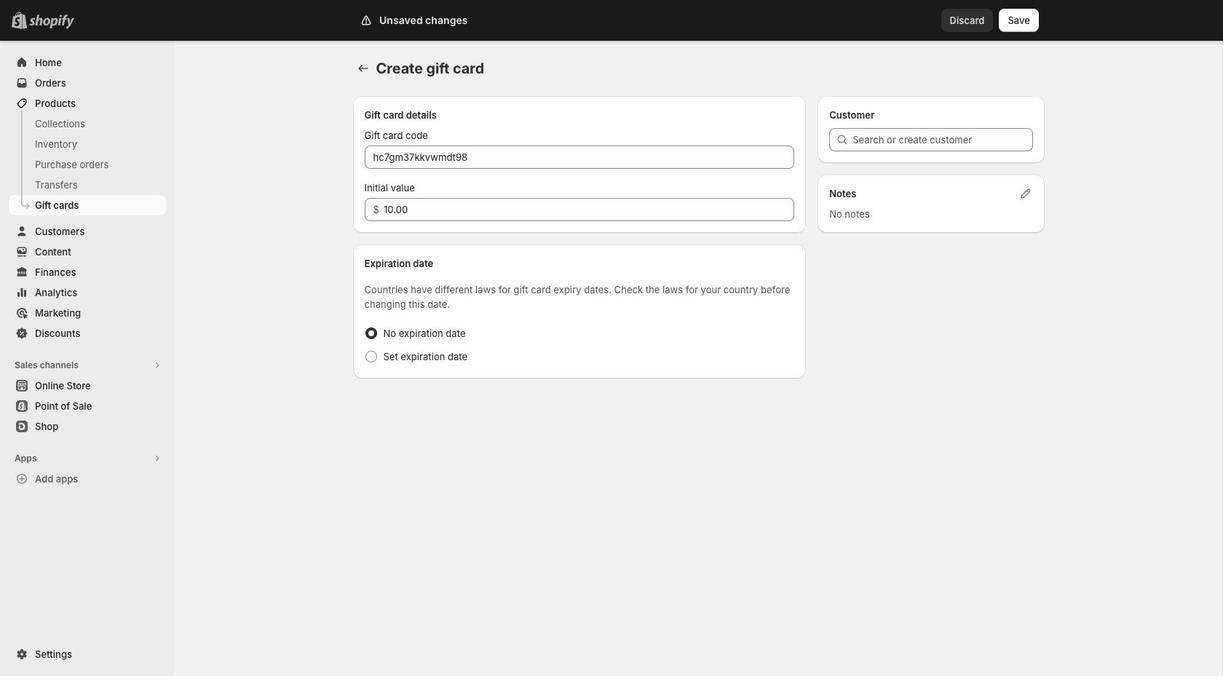 Task type: describe. For each thing, give the bounding box(es) containing it.
Search or create customer text field
[[853, 128, 1033, 151]]



Task type: locate. For each thing, give the bounding box(es) containing it.
  text field
[[384, 198, 795, 221]]

shopify image
[[32, 15, 77, 29]]

None text field
[[365, 146, 795, 169]]



Task type: vqa. For each thing, say whether or not it's contained in the screenshot.
location to the right
no



